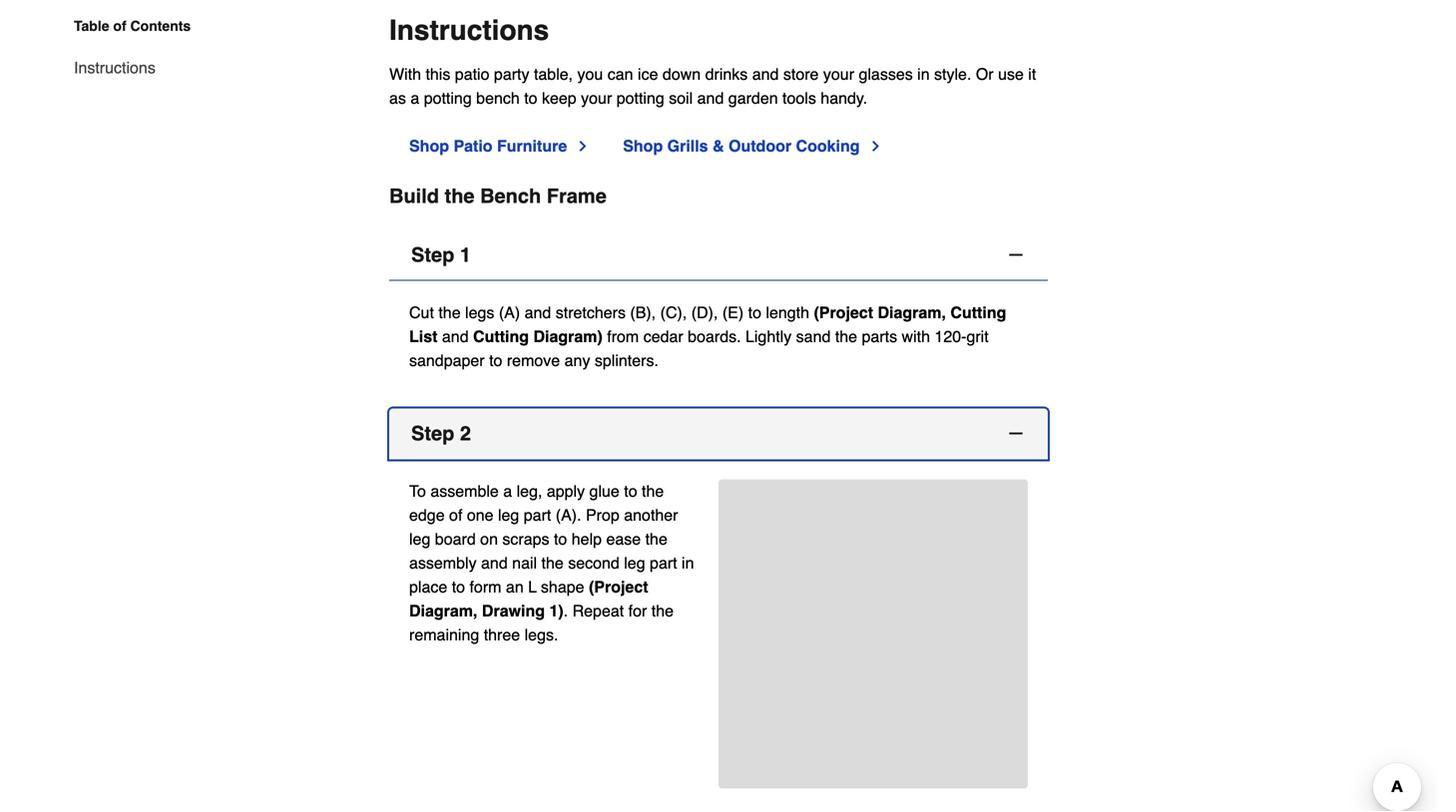 Task type: describe. For each thing, give the bounding box(es) containing it.
step for step 1
[[411, 244, 455, 266]]

step 1 button
[[389, 230, 1049, 281]]

party
[[494, 65, 530, 83]]

from cedar boards. lightly sand the parts with 120-grit sandpaper to remove any splinters.
[[409, 327, 989, 370]]

in inside to assemble a leg, apply glue to the edge of one leg part (a). prop another leg board on scraps to help ease the assembly and nail the second leg part in place to form an l shape
[[682, 554, 695, 573]]

to down (a).
[[554, 530, 568, 549]]

as
[[389, 89, 406, 107]]

sandpaper
[[409, 351, 485, 370]]

tools
[[783, 89, 817, 107]]

(project diagram, drawing 1)
[[409, 578, 649, 620]]

prop
[[586, 506, 620, 525]]

(project for cut the legs (a) and stretchers (b), (c), (d), (e) to length
[[814, 303, 874, 322]]

(d),
[[692, 303, 718, 322]]

you
[[578, 65, 603, 83]]

glasses
[[859, 65, 913, 83]]

on
[[480, 530, 498, 549]]

and up garden
[[753, 65, 779, 83]]

outdoor
[[729, 137, 792, 155]]

scraps
[[503, 530, 550, 549]]

cedar
[[644, 327, 684, 346]]

for
[[629, 602, 647, 620]]

table,
[[534, 65, 573, 83]]

diagram, for drawing
[[409, 602, 478, 620]]

this
[[426, 65, 451, 83]]

(project for to assemble a leg, apply glue to the edge of one leg part (a). prop another leg board on scraps to help ease the assembly and nail the second leg part in place to form an l shape
[[589, 578, 649, 597]]

store
[[784, 65, 819, 83]]

board
[[435, 530, 476, 549]]

stretchers
[[556, 303, 626, 322]]

to
[[409, 482, 426, 501]]

chevron right image
[[868, 138, 884, 154]]

cut
[[409, 303, 434, 322]]

legs
[[465, 303, 495, 322]]

edge
[[409, 506, 445, 525]]

patio
[[454, 137, 493, 155]]

to right (e)
[[749, 303, 762, 322]]

the inside . repeat for the remaining three legs.
[[652, 602, 674, 620]]

sand
[[797, 327, 831, 346]]

table
[[74, 18, 109, 34]]

and down the 'drinks' on the top of page
[[698, 89, 724, 107]]

the inside 'from cedar boards. lightly sand the parts with 120-grit sandpaper to remove any splinters.'
[[836, 327, 858, 346]]

use
[[999, 65, 1024, 83]]

chevron right image
[[575, 138, 591, 154]]

(c),
[[661, 303, 687, 322]]

shape
[[541, 578, 585, 597]]

0 vertical spatial leg
[[498, 506, 520, 525]]

help
[[572, 530, 602, 549]]

diagram, for cutting
[[878, 303, 947, 322]]

grit
[[967, 327, 989, 346]]

grills
[[668, 137, 709, 155]]

three
[[484, 626, 520, 644]]

length
[[766, 303, 810, 322]]

furniture
[[497, 137, 567, 155]]

&
[[713, 137, 725, 155]]

with this patio party table, you can ice down drinks and store your glasses in style. or use it as a potting bench to keep your potting soil and garden tools handy.
[[389, 65, 1037, 107]]

the down another on the bottom of the page
[[646, 530, 668, 549]]

it
[[1029, 65, 1037, 83]]

1 horizontal spatial part
[[650, 554, 678, 573]]

2 potting from the left
[[617, 89, 665, 107]]

cut the legs (a) and stretchers (b), (c), (d), (e) to length
[[409, 303, 814, 322]]

another
[[624, 506, 679, 525]]

shop patio furniture link
[[409, 134, 591, 158]]

0 horizontal spatial of
[[113, 18, 126, 34]]

with
[[389, 65, 421, 83]]

from
[[607, 327, 639, 346]]

0 vertical spatial part
[[524, 506, 552, 525]]

120-
[[935, 327, 967, 346]]

form
[[470, 578, 502, 597]]

shop grills & outdoor cooking link
[[623, 134, 884, 158]]

handy.
[[821, 89, 868, 107]]

to inside 'from cedar boards. lightly sand the parts with 120-grit sandpaper to remove any splinters.'
[[489, 351, 503, 370]]

nail
[[512, 554, 537, 573]]

2
[[460, 422, 471, 445]]

drinks
[[706, 65, 748, 83]]

ice
[[638, 65, 659, 83]]

shop patio furniture
[[409, 137, 567, 155]]

the right cut
[[439, 303, 461, 322]]



Task type: vqa. For each thing, say whether or not it's contained in the screenshot.
L
yes



Task type: locate. For each thing, give the bounding box(es) containing it.
0 horizontal spatial diagram,
[[409, 602, 478, 620]]

an
[[506, 578, 524, 597]]

0 horizontal spatial in
[[682, 554, 695, 573]]

instructions link
[[74, 44, 156, 80]]

your
[[824, 65, 855, 83], [581, 89, 612, 107]]

(a)
[[499, 303, 520, 322]]

or
[[976, 65, 994, 83]]

0 vertical spatial cutting
[[951, 303, 1007, 322]]

your up handy.
[[824, 65, 855, 83]]

potting down this
[[424, 89, 472, 107]]

(project up the sand
[[814, 303, 874, 322]]

1 horizontal spatial cutting
[[951, 303, 1007, 322]]

1 horizontal spatial in
[[918, 65, 930, 83]]

0 horizontal spatial leg
[[409, 530, 431, 549]]

instructions up patio at the top
[[389, 14, 549, 46]]

of inside to assemble a leg, apply glue to the edge of one leg part (a). prop another leg board on scraps to help ease the assembly and nail the second leg part in place to form an l shape
[[449, 506, 463, 525]]

0 vertical spatial in
[[918, 65, 930, 83]]

(project up for
[[589, 578, 649, 597]]

with
[[902, 327, 931, 346]]

2 horizontal spatial leg
[[624, 554, 646, 573]]

1 horizontal spatial (project
[[814, 303, 874, 322]]

2 step from the top
[[411, 422, 455, 445]]

the right build
[[445, 185, 475, 208]]

remaining
[[409, 626, 480, 644]]

one
[[467, 506, 494, 525]]

in left style.
[[918, 65, 930, 83]]

your down you at the top of the page
[[581, 89, 612, 107]]

frame
[[547, 185, 607, 208]]

0 horizontal spatial potting
[[424, 89, 472, 107]]

and up sandpaper
[[442, 327, 469, 346]]

shop grills & outdoor cooking
[[623, 137, 860, 155]]

to left the keep
[[524, 89, 538, 107]]

diagram, inside "(project diagram, cutting list"
[[878, 303, 947, 322]]

leg down the 'ease'
[[624, 554, 646, 573]]

0 vertical spatial a
[[411, 89, 420, 107]]

1 potting from the left
[[424, 89, 472, 107]]

1 vertical spatial cutting
[[473, 327, 529, 346]]

1 horizontal spatial of
[[449, 506, 463, 525]]

the right the sand
[[836, 327, 858, 346]]

any
[[565, 351, 591, 370]]

1 horizontal spatial shop
[[623, 137, 663, 155]]

a left leg,
[[504, 482, 512, 501]]

1 vertical spatial diagram,
[[409, 602, 478, 620]]

0 vertical spatial (project
[[814, 303, 874, 322]]

splinters.
[[595, 351, 659, 370]]

step 1
[[411, 244, 471, 266]]

remove
[[507, 351, 560, 370]]

part down another on the bottom of the page
[[650, 554, 678, 573]]

(e)
[[723, 303, 744, 322]]

step 2
[[411, 422, 471, 445]]

minus image
[[1007, 424, 1027, 444]]

diagram, up remaining
[[409, 602, 478, 620]]

instructions
[[389, 14, 549, 46], [74, 58, 156, 77]]

and down on on the bottom left
[[481, 554, 508, 573]]

and
[[753, 65, 779, 83], [698, 89, 724, 107], [525, 303, 552, 322], [442, 327, 469, 346], [481, 554, 508, 573]]

(project inside "(project diagram, cutting list"
[[814, 303, 874, 322]]

boards.
[[688, 327, 741, 346]]

and inside to assemble a leg, apply glue to the edge of one leg part (a). prop another leg board on scraps to help ease the assembly and nail the second leg part in place to form an l shape
[[481, 554, 508, 573]]

shop left grills
[[623, 137, 663, 155]]

(project diagram, cutting list
[[409, 303, 1007, 346]]

repeat
[[573, 602, 624, 620]]

a
[[411, 89, 420, 107], [504, 482, 512, 501]]

shop
[[409, 137, 449, 155], [623, 137, 663, 155]]

step left 2
[[411, 422, 455, 445]]

garden
[[729, 89, 778, 107]]

diagram, up with
[[878, 303, 947, 322]]

cutting
[[951, 303, 1007, 322], [473, 327, 529, 346]]

to left form
[[452, 578, 465, 597]]

step for step 2
[[411, 422, 455, 445]]

1 horizontal spatial leg
[[498, 506, 520, 525]]

1 vertical spatial part
[[650, 554, 678, 573]]

to right glue
[[624, 482, 638, 501]]

1 horizontal spatial instructions
[[389, 14, 549, 46]]

to
[[524, 89, 538, 107], [749, 303, 762, 322], [489, 351, 503, 370], [624, 482, 638, 501], [554, 530, 568, 549], [452, 578, 465, 597]]

a woman using scrap wood to position leg pieces for assembly with wood glue and a bostitch nailer. image
[[719, 480, 1029, 789]]

soil
[[669, 89, 693, 107]]

1 vertical spatial your
[[581, 89, 612, 107]]

instructions down table of contents at the top of the page
[[74, 58, 156, 77]]

ease
[[607, 530, 641, 549]]

the up another on the bottom of the page
[[642, 482, 664, 501]]

shop for shop patio furniture
[[409, 137, 449, 155]]

a right the as
[[411, 89, 420, 107]]

step
[[411, 244, 455, 266], [411, 422, 455, 445]]

bench
[[480, 185, 541, 208]]

0 horizontal spatial your
[[581, 89, 612, 107]]

leg,
[[517, 482, 543, 501]]

(project inside (project diagram, drawing 1)
[[589, 578, 649, 597]]

part down leg,
[[524, 506, 552, 525]]

list
[[409, 327, 438, 346]]

1
[[460, 244, 471, 266]]

bench
[[476, 89, 520, 107]]

0 vertical spatial your
[[824, 65, 855, 83]]

keep
[[542, 89, 577, 107]]

1 step from the top
[[411, 244, 455, 266]]

shop left patio
[[409, 137, 449, 155]]

2 shop from the left
[[623, 137, 663, 155]]

drawing
[[482, 602, 545, 620]]

cooking
[[796, 137, 860, 155]]

table of contents element
[[58, 16, 191, 80]]

of up board
[[449, 506, 463, 525]]

1 horizontal spatial a
[[504, 482, 512, 501]]

second
[[568, 554, 620, 573]]

cutting up grit
[[951, 303, 1007, 322]]

1 vertical spatial in
[[682, 554, 695, 573]]

part
[[524, 506, 552, 525], [650, 554, 678, 573]]

legs.
[[525, 626, 559, 644]]

.
[[564, 602, 568, 620]]

to inside with this patio party table, you can ice down drinks and store your glasses in style. or use it as a potting bench to keep your potting soil and garden tools handy.
[[524, 89, 538, 107]]

parts
[[862, 327, 898, 346]]

(project
[[814, 303, 874, 322], [589, 578, 649, 597]]

and cutting diagram)
[[442, 327, 607, 346]]

assembly
[[409, 554, 477, 573]]

1 horizontal spatial your
[[824, 65, 855, 83]]

1 vertical spatial leg
[[409, 530, 431, 549]]

0 vertical spatial diagram,
[[878, 303, 947, 322]]

0 horizontal spatial cutting
[[473, 327, 529, 346]]

table of contents
[[74, 18, 191, 34]]

leg
[[498, 506, 520, 525], [409, 530, 431, 549], [624, 554, 646, 573]]

step left 1 on the left of page
[[411, 244, 455, 266]]

minus image
[[1007, 245, 1027, 265]]

1 shop from the left
[[409, 137, 449, 155]]

0 vertical spatial of
[[113, 18, 126, 34]]

l
[[528, 578, 537, 597]]

a inside with this patio party table, you can ice down drinks and store your glasses in style. or use it as a potting bench to keep your potting soil and garden tools handy.
[[411, 89, 420, 107]]

0 horizontal spatial a
[[411, 89, 420, 107]]

1 vertical spatial instructions
[[74, 58, 156, 77]]

build the bench frame
[[389, 185, 607, 208]]

shop for shop grills & outdoor cooking
[[623, 137, 663, 155]]

1 vertical spatial step
[[411, 422, 455, 445]]

patio
[[455, 65, 490, 83]]

. repeat for the remaining three legs.
[[409, 602, 674, 644]]

(b),
[[631, 303, 656, 322]]

in right "second"
[[682, 554, 695, 573]]

and up and cutting diagram)
[[525, 303, 552, 322]]

1 vertical spatial of
[[449, 506, 463, 525]]

of right table
[[113, 18, 126, 34]]

0 horizontal spatial shop
[[409, 137, 449, 155]]

lightly
[[746, 327, 792, 346]]

the up shape
[[542, 554, 564, 573]]

0 vertical spatial instructions
[[389, 14, 549, 46]]

instructions inside table of contents element
[[74, 58, 156, 77]]

1 horizontal spatial potting
[[617, 89, 665, 107]]

cutting down the (a)
[[473, 327, 529, 346]]

potting down ice
[[617, 89, 665, 107]]

0 vertical spatial step
[[411, 244, 455, 266]]

can
[[608, 65, 634, 83]]

0 horizontal spatial part
[[524, 506, 552, 525]]

build
[[389, 185, 439, 208]]

cutting inside "(project diagram, cutting list"
[[951, 303, 1007, 322]]

of
[[113, 18, 126, 34], [449, 506, 463, 525]]

diagram, inside (project diagram, drawing 1)
[[409, 602, 478, 620]]

(a).
[[556, 506, 582, 525]]

2 vertical spatial leg
[[624, 554, 646, 573]]

diagram,
[[878, 303, 947, 322], [409, 602, 478, 620]]

the right for
[[652, 602, 674, 620]]

diagram)
[[534, 327, 603, 346]]

potting
[[424, 89, 472, 107], [617, 89, 665, 107]]

leg down edge
[[409, 530, 431, 549]]

to down and cutting diagram)
[[489, 351, 503, 370]]

contents
[[130, 18, 191, 34]]

in inside with this patio party table, you can ice down drinks and store your glasses in style. or use it as a potting bench to keep your potting soil and garden tools handy.
[[918, 65, 930, 83]]

1 vertical spatial a
[[504, 482, 512, 501]]

place
[[409, 578, 448, 597]]

glue
[[590, 482, 620, 501]]

1)
[[550, 602, 564, 620]]

apply
[[547, 482, 585, 501]]

1 vertical spatial (project
[[589, 578, 649, 597]]

to assemble a leg, apply glue to the edge of one leg part (a). prop another leg board on scraps to help ease the assembly and nail the second leg part in place to form an l shape
[[409, 482, 695, 597]]

0 horizontal spatial (project
[[589, 578, 649, 597]]

style.
[[935, 65, 972, 83]]

a inside to assemble a leg, apply glue to the edge of one leg part (a). prop another leg board on scraps to help ease the assembly and nail the second leg part in place to form an l shape
[[504, 482, 512, 501]]

leg right the one
[[498, 506, 520, 525]]

the
[[445, 185, 475, 208], [439, 303, 461, 322], [836, 327, 858, 346], [642, 482, 664, 501], [646, 530, 668, 549], [542, 554, 564, 573], [652, 602, 674, 620]]

1 horizontal spatial diagram,
[[878, 303, 947, 322]]

step 2 button
[[389, 409, 1049, 460]]

0 horizontal spatial instructions
[[74, 58, 156, 77]]



